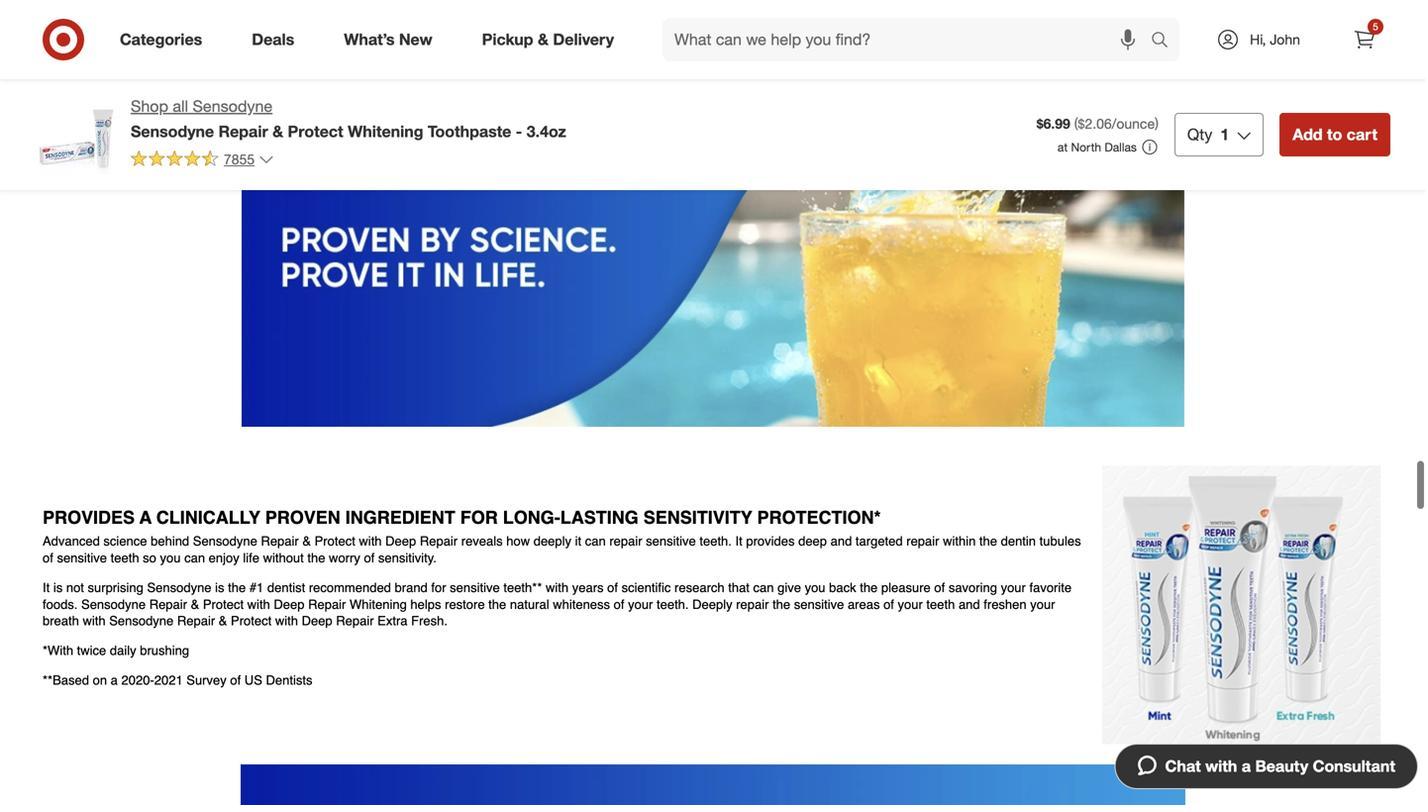 Task type: locate. For each thing, give the bounding box(es) containing it.
0 vertical spatial deep
[[385, 534, 416, 549]]

it inside advanced science behind sensodyne repair & protect with deep repair reveals how deeply it can repair sensitive teeth. it provides deep and targeted repair within the dentin tubules of sensitive teeth so you can enjoy life without the worry of sensitivity.
[[735, 534, 743, 549]]

*with twice daily brushing
[[43, 643, 189, 658]]

1 horizontal spatial teeth.
[[700, 534, 732, 549]]

restore
[[445, 597, 485, 612]]

your
[[1001, 580, 1026, 595], [628, 597, 653, 612], [898, 597, 923, 612], [1030, 597, 1055, 612]]

0 vertical spatial and
[[831, 534, 852, 549]]

protect
[[288, 122, 343, 141], [315, 534, 355, 549], [203, 597, 244, 612], [231, 614, 272, 629]]

1 horizontal spatial teeth
[[927, 597, 955, 612]]

research
[[675, 580, 725, 595]]

sensodyne down 'surprising'
[[81, 597, 146, 612]]

search button
[[1142, 18, 1190, 65]]

can left enjoy
[[184, 551, 205, 566]]

with down #1
[[247, 597, 270, 612]]

0 vertical spatial teeth
[[111, 551, 139, 566]]

2 horizontal spatial repair
[[907, 534, 939, 549]]

repair inside shop all sensodyne sensodyne repair & protect whitening toothpaste - 3.4oz
[[219, 122, 268, 141]]

7855 link
[[131, 149, 275, 172]]

at
[[1058, 140, 1068, 155]]

can right that
[[753, 580, 774, 595]]

/ounce
[[1112, 115, 1155, 132]]

repair down that
[[736, 597, 769, 612]]

of down pleasure
[[884, 597, 894, 612]]

whitening up extra
[[350, 597, 407, 612]]

0 horizontal spatial and
[[831, 534, 852, 549]]

daily
[[110, 643, 136, 658]]

teeth. inside advanced science behind sensodyne repair & protect with deep repair reveals how deeply it can repair sensitive teeth. it provides deep and targeted repair within the dentin tubules of sensitive teeth so you can enjoy life without the worry of sensitivity.
[[700, 534, 732, 549]]

protection*
[[757, 508, 881, 528]]

dentists
[[266, 673, 312, 688]]

breath
[[43, 614, 79, 629]]

1 horizontal spatial is
[[215, 580, 224, 595]]

cart
[[1347, 125, 1378, 144]]

back
[[829, 580, 856, 595]]

a right on
[[111, 673, 118, 688]]

$6.99
[[1037, 115, 1071, 132]]

repair inside it is not surprising sensodyne is the #1 dentist recommended brand for sensitive teeth** with years of scientific research that can give you back the pleasure of savoring your favorite foods. sensodyne repair & protect with deep repair whitening helps restore the natural whiteness of your teeth. deeply repair the sensitive areas of your teeth and freshen your breath with sensodyne repair & protect with deep repair extra fresh.
[[736, 597, 769, 612]]

1 horizontal spatial can
[[585, 534, 606, 549]]

and right deep
[[831, 534, 852, 549]]

0 horizontal spatial is
[[53, 580, 63, 595]]

7855
[[224, 150, 255, 168]]

teeth**
[[504, 580, 542, 595]]

repair down 'lasting'
[[609, 534, 642, 549]]

1 vertical spatial whitening
[[350, 597, 407, 612]]

teeth down savoring
[[927, 597, 955, 612]]

0 horizontal spatial a
[[111, 673, 118, 688]]

sensodyne
[[193, 97, 273, 116], [131, 122, 214, 141], [193, 534, 257, 549], [147, 580, 212, 595], [81, 597, 146, 612], [109, 614, 174, 629]]

0 horizontal spatial can
[[184, 551, 205, 566]]

what's new
[[344, 30, 432, 49]]

you down behind
[[160, 551, 181, 566]]

1 vertical spatial a
[[1242, 757, 1251, 776]]

dentin
[[1001, 534, 1036, 549]]

1 horizontal spatial repair
[[736, 597, 769, 612]]

with
[[359, 534, 382, 549], [546, 580, 569, 595], [247, 597, 270, 612], [83, 614, 106, 629], [275, 614, 298, 629], [1206, 757, 1237, 776]]

deep
[[798, 534, 827, 549]]

the right within
[[980, 534, 997, 549]]

deeply
[[692, 597, 733, 612]]

0 vertical spatial can
[[585, 534, 606, 549]]

whitening left the toothpaste
[[348, 122, 423, 141]]

of left us
[[230, 673, 241, 688]]

of right "worry"
[[364, 551, 375, 566]]

2 vertical spatial can
[[753, 580, 774, 595]]

1 horizontal spatial and
[[959, 597, 980, 612]]

recommended
[[309, 580, 391, 595]]

what's
[[344, 30, 395, 49]]

teeth inside it is not surprising sensodyne is the #1 dentist recommended brand for sensitive teeth** with years of scientific research that can give you back the pleasure of savoring your favorite foods. sensodyne repair & protect with deep repair whitening helps restore the natural whiteness of your teeth. deeply repair the sensitive areas of your teeth and freshen your breath with sensodyne repair & protect with deep repair extra fresh.
[[927, 597, 955, 612]]

sensodyne up daily
[[109, 614, 174, 629]]

0 horizontal spatial it
[[43, 580, 50, 595]]

0 vertical spatial a
[[111, 673, 118, 688]]

sensodyne up enjoy
[[193, 534, 257, 549]]

and down savoring
[[959, 597, 980, 612]]

natural
[[510, 597, 549, 612]]

repair left within
[[907, 534, 939, 549]]

**based
[[43, 673, 89, 688]]

teeth. down sensitivity
[[700, 534, 732, 549]]

the up areas
[[860, 580, 878, 595]]

1 vertical spatial you
[[805, 580, 826, 595]]

is down enjoy
[[215, 580, 224, 595]]

deep inside advanced science behind sensodyne repair & protect with deep repair reveals how deeply it can repair sensitive teeth. it provides deep and targeted repair within the dentin tubules of sensitive teeth so you can enjoy life without the worry of sensitivity.
[[385, 534, 416, 549]]

teeth.
[[700, 534, 732, 549], [657, 597, 689, 612]]

your down pleasure
[[898, 597, 923, 612]]

& inside shop all sensodyne sensodyne repair & protect whitening toothpaste - 3.4oz
[[273, 122, 283, 141]]

0 vertical spatial you
[[160, 551, 181, 566]]

whitening
[[348, 122, 423, 141], [350, 597, 407, 612]]

1 horizontal spatial it
[[735, 534, 743, 549]]

teeth down science
[[111, 551, 139, 566]]

#1
[[249, 580, 264, 595]]

repair
[[609, 534, 642, 549], [907, 534, 939, 549], [736, 597, 769, 612]]

1 vertical spatial teeth.
[[657, 597, 689, 612]]

and
[[831, 534, 852, 549], [959, 597, 980, 612]]

north
[[1071, 140, 1101, 155]]

0 vertical spatial whitening
[[348, 122, 423, 141]]

provides
[[746, 534, 795, 549]]

the left #1
[[228, 580, 246, 595]]

for
[[460, 508, 498, 528]]

you inside advanced science behind sensodyne repair & protect with deep repair reveals how deeply it can repair sensitive teeth. it provides deep and targeted repair within the dentin tubules of sensitive teeth so you can enjoy life without the worry of sensitivity.
[[160, 551, 181, 566]]

1 horizontal spatial you
[[805, 580, 826, 595]]

deep
[[385, 534, 416, 549], [274, 597, 305, 612], [302, 614, 332, 629]]

a inside button
[[1242, 757, 1251, 776]]

0 vertical spatial it
[[735, 534, 743, 549]]

all
[[173, 97, 188, 116]]

a for beauty
[[1242, 757, 1251, 776]]

targeted
[[856, 534, 903, 549]]

the down the teeth**
[[488, 597, 506, 612]]

0 horizontal spatial teeth
[[111, 551, 139, 566]]

1
[[1221, 125, 1229, 144]]

you right 'give'
[[805, 580, 826, 595]]

a for 2020-
[[111, 673, 118, 688]]

the down 'give'
[[773, 597, 791, 612]]

2021
[[154, 673, 183, 688]]

with up twice
[[83, 614, 106, 629]]

sensodyne down all at the left
[[131, 122, 214, 141]]

teeth
[[111, 551, 139, 566], [927, 597, 955, 612]]

1 vertical spatial teeth
[[927, 597, 955, 612]]

sensodyne right all at the left
[[193, 97, 273, 116]]

can right 'it'
[[585, 534, 606, 549]]

1 horizontal spatial a
[[1242, 757, 1251, 776]]

of
[[43, 551, 53, 566], [364, 551, 375, 566], [607, 580, 618, 595], [934, 580, 945, 595], [614, 597, 624, 612], [884, 597, 894, 612], [230, 673, 241, 688]]

sensitive
[[646, 534, 696, 549], [57, 551, 107, 566], [450, 580, 500, 595], [794, 597, 844, 612]]

favorite
[[1030, 580, 1072, 595]]

sensitive down "back"
[[794, 597, 844, 612]]

2 horizontal spatial can
[[753, 580, 774, 595]]

it is not surprising sensodyne is the #1 dentist recommended brand for sensitive teeth** with years of scientific research that can give you back the pleasure of savoring your favorite foods. sensodyne repair & protect with deep repair whitening helps restore the natural whiteness of your teeth. deeply repair the sensitive areas of your teeth and freshen your breath with sensodyne repair & protect with deep repair extra fresh.
[[43, 580, 1072, 629]]

provides
[[43, 508, 135, 528]]

0 vertical spatial teeth.
[[700, 534, 732, 549]]

1 vertical spatial and
[[959, 597, 980, 612]]

add
[[1293, 125, 1323, 144]]

1 is from the left
[[53, 580, 63, 595]]

sensitive down advanced
[[57, 551, 107, 566]]

deals link
[[235, 18, 319, 61]]

you inside it is not surprising sensodyne is the #1 dentist recommended brand for sensitive teeth** with years of scientific research that can give you back the pleasure of savoring your favorite foods. sensodyne repair & protect with deep repair whitening helps restore the natural whiteness of your teeth. deeply repair the sensitive areas of your teeth and freshen your breath with sensodyne repair & protect with deep repair extra fresh.
[[805, 580, 826, 595]]

twice
[[77, 643, 106, 658]]

1 vertical spatial it
[[43, 580, 50, 595]]

pickup & delivery
[[482, 30, 614, 49]]

0 horizontal spatial teeth.
[[657, 597, 689, 612]]

is up foods.
[[53, 580, 63, 595]]

with up "worry"
[[359, 534, 382, 549]]

extra
[[378, 614, 408, 629]]

it up foods.
[[43, 580, 50, 595]]

and inside it is not surprising sensodyne is the #1 dentist recommended brand for sensitive teeth** with years of scientific research that can give you back the pleasure of savoring your favorite foods. sensodyne repair & protect with deep repair whitening helps restore the natural whiteness of your teeth. deeply repair the sensitive areas of your teeth and freshen your breath with sensodyne repair & protect with deep repair extra fresh.
[[959, 597, 980, 612]]

it left provides
[[735, 534, 743, 549]]

it inside it is not surprising sensodyne is the #1 dentist recommended brand for sensitive teeth** with years of scientific research that can give you back the pleasure of savoring your favorite foods. sensodyne repair & protect with deep repair whitening helps restore the natural whiteness of your teeth. deeply repair the sensitive areas of your teeth and freshen your breath with sensodyne repair & protect with deep repair extra fresh.
[[43, 580, 50, 595]]

a left beauty
[[1242, 757, 1251, 776]]

with right chat
[[1206, 757, 1237, 776]]

freshen
[[984, 597, 1027, 612]]

your down the favorite
[[1030, 597, 1055, 612]]

)
[[1155, 115, 1159, 132]]

is
[[53, 580, 63, 595], [215, 580, 224, 595]]

teeth. down scientific
[[657, 597, 689, 612]]

dentist
[[267, 580, 305, 595]]

0 horizontal spatial you
[[160, 551, 181, 566]]

sensodyne down so
[[147, 580, 212, 595]]

advanced
[[43, 534, 100, 549]]

a
[[139, 508, 152, 528]]

can
[[585, 534, 606, 549], [184, 551, 205, 566], [753, 580, 774, 595]]

with inside advanced science behind sensodyne repair & protect with deep repair reveals how deeply it can repair sensitive teeth. it provides deep and targeted repair within the dentin tubules of sensitive teeth so you can enjoy life without the worry of sensitivity.
[[359, 534, 382, 549]]



Task type: vqa. For each thing, say whether or not it's contained in the screenshot.
Toothpaste
yes



Task type: describe. For each thing, give the bounding box(es) containing it.
sensitive down sensitivity
[[646, 534, 696, 549]]

whitening inside shop all sensodyne sensodyne repair & protect whitening toothpaste - 3.4oz
[[348, 122, 423, 141]]

brand
[[395, 580, 428, 595]]

toothpaste
[[428, 122, 511, 141]]

for
[[431, 580, 446, 595]]

science
[[103, 534, 147, 549]]

so
[[143, 551, 156, 566]]

that
[[728, 580, 750, 595]]

2 vertical spatial deep
[[302, 614, 332, 629]]

pickup
[[482, 30, 533, 49]]

clinically
[[156, 508, 260, 528]]

dallas
[[1105, 140, 1137, 155]]

-
[[516, 122, 522, 141]]

the left "worry"
[[307, 551, 325, 566]]

1 vertical spatial can
[[184, 551, 205, 566]]

it
[[575, 534, 582, 549]]

at north dallas
[[1058, 140, 1137, 155]]

3.4oz
[[527, 122, 566, 141]]

whiteness
[[553, 597, 610, 612]]

scientific
[[622, 580, 671, 595]]

$6.99 ( $2.06 /ounce )
[[1037, 115, 1159, 132]]

5
[[1373, 20, 1379, 33]]

areas
[[848, 597, 880, 612]]

(
[[1074, 115, 1078, 132]]

qty 1
[[1188, 125, 1229, 144]]

0 horizontal spatial repair
[[609, 534, 642, 549]]

beauty
[[1255, 757, 1309, 776]]

categories link
[[103, 18, 227, 61]]

sensitivity.
[[378, 551, 437, 566]]

deals
[[252, 30, 294, 49]]

sensodyne inside advanced science behind sensodyne repair & protect with deep repair reveals how deeply it can repair sensitive teeth. it provides deep and targeted repair within the dentin tubules of sensitive teeth so you can enjoy life without the worry of sensitivity.
[[193, 534, 257, 549]]

savoring
[[949, 580, 997, 595]]

tubules
[[1040, 534, 1081, 549]]

brushing
[[140, 643, 189, 658]]

$2.06
[[1078, 115, 1112, 132]]

can inside it is not surprising sensodyne is the #1 dentist recommended brand for sensitive teeth** with years of scientific research that can give you back the pleasure of savoring your favorite foods. sensodyne repair & protect with deep repair whitening helps restore the natural whiteness of your teeth. deeply repair the sensitive areas of your teeth and freshen your breath with sensodyne repair & protect with deep repair extra fresh.
[[753, 580, 774, 595]]

pleasure
[[881, 580, 931, 595]]

1 vertical spatial deep
[[274, 597, 305, 612]]

chat with a beauty consultant
[[1165, 757, 1396, 776]]

long-
[[503, 508, 560, 528]]

qty
[[1188, 125, 1213, 144]]

reveals
[[461, 534, 503, 549]]

what's new link
[[327, 18, 457, 61]]

2 is from the left
[[215, 580, 224, 595]]

deeply
[[534, 534, 572, 549]]

surprising
[[88, 580, 143, 595]]

worry
[[329, 551, 360, 566]]

**based on a 2020-2021 survey of us dentists
[[43, 673, 312, 688]]

john
[[1270, 31, 1300, 48]]

& inside advanced science behind sensodyne repair & protect with deep repair reveals how deeply it can repair sensitive teeth. it provides deep and targeted repair within the dentin tubules of sensitive teeth so you can enjoy life without the worry of sensitivity.
[[302, 534, 311, 549]]

2020-
[[121, 673, 154, 688]]

search
[[1142, 32, 1190, 51]]

new
[[399, 30, 432, 49]]

of down scientific
[[614, 597, 624, 612]]

whitening inside it is not surprising sensodyne is the #1 dentist recommended brand for sensitive teeth** with years of scientific research that can give you back the pleasure of savoring your favorite foods. sensodyne repair & protect with deep repair whitening helps restore the natural whiteness of your teeth. deeply repair the sensitive areas of your teeth and freshen your breath with sensodyne repair & protect with deep repair extra fresh.
[[350, 597, 407, 612]]

sensitive up restore
[[450, 580, 500, 595]]

fresh.
[[411, 614, 448, 629]]

with inside button
[[1206, 757, 1237, 776]]

advanced science behind sensodyne repair & protect with deep repair reveals how deeply it can repair sensitive teeth. it provides deep and targeted repair within the dentin tubules of sensitive teeth so you can enjoy life without the worry of sensitivity.
[[43, 534, 1081, 566]]

chat with a beauty consultant button
[[1115, 744, 1418, 789]]

teeth inside advanced science behind sensodyne repair & protect with deep repair reveals how deeply it can repair sensitive teeth. it provides deep and targeted repair within the dentin tubules of sensitive teeth so you can enjoy life without the worry of sensitivity.
[[111, 551, 139, 566]]

image of sensodyne repair & protect whitening toothpaste - 3.4oz image
[[36, 95, 115, 174]]

your down scientific
[[628, 597, 653, 612]]

add to cart
[[1293, 125, 1378, 144]]

hi,
[[1250, 31, 1266, 48]]

within
[[943, 534, 976, 549]]

how
[[506, 534, 530, 549]]

teeth. inside it is not surprising sensodyne is the #1 dentist recommended brand for sensitive teeth** with years of scientific research that can give you back the pleasure of savoring your favorite foods. sensodyne repair & protect with deep repair whitening helps restore the natural whiteness of your teeth. deeply repair the sensitive areas of your teeth and freshen your breath with sensodyne repair & protect with deep repair extra fresh.
[[657, 597, 689, 612]]

foods.
[[43, 597, 78, 612]]

of right years
[[607, 580, 618, 595]]

give
[[778, 580, 801, 595]]

of down advanced
[[43, 551, 53, 566]]

with up whiteness
[[546, 580, 569, 595]]

protect inside advanced science behind sensodyne repair & protect with deep repair reveals how deeply it can repair sensitive teeth. it provides deep and targeted repair within the dentin tubules of sensitive teeth so you can enjoy life without the worry of sensitivity.
[[315, 534, 355, 549]]

pickup & delivery link
[[465, 18, 639, 61]]

protect inside shop all sensodyne sensodyne repair & protect whitening toothpaste - 3.4oz
[[288, 122, 343, 141]]

without
[[263, 551, 304, 566]]

with down dentist
[[275, 614, 298, 629]]

shop
[[131, 97, 168, 116]]

to
[[1327, 125, 1342, 144]]

delivery
[[553, 30, 614, 49]]

shop all sensodyne sensodyne repair & protect whitening toothpaste - 3.4oz
[[131, 97, 566, 141]]

consultant
[[1313, 757, 1396, 776]]

not
[[66, 580, 84, 595]]

years
[[572, 580, 604, 595]]

5 link
[[1343, 18, 1387, 61]]

proven
[[265, 508, 340, 528]]

provides a clinically proven ingredient for long-lasting sensitivity protection*
[[43, 508, 881, 528]]

add to cart button
[[1280, 113, 1391, 156]]

of left savoring
[[934, 580, 945, 595]]

What can we help you find? suggestions appear below search field
[[663, 18, 1156, 61]]

ingredient
[[345, 508, 455, 528]]

on
[[93, 673, 107, 688]]

lasting
[[560, 508, 639, 528]]

your up freshen
[[1001, 580, 1026, 595]]

categories
[[120, 30, 202, 49]]

and inside advanced science behind sensodyne repair & protect with deep repair reveals how deeply it can repair sensitive teeth. it provides deep and targeted repair within the dentin tubules of sensitive teeth so you can enjoy life without the worry of sensitivity.
[[831, 534, 852, 549]]



